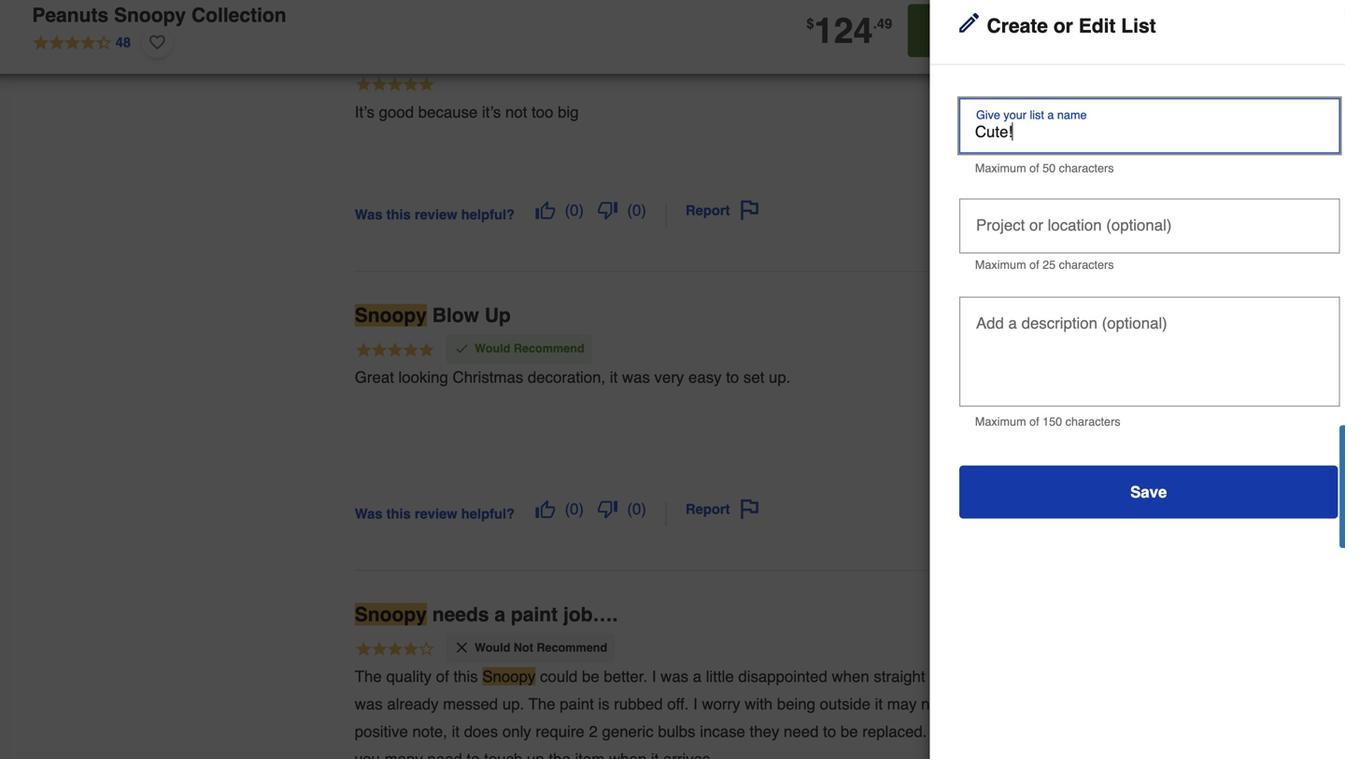 Task type: describe. For each thing, give the bounding box(es) containing it.
checkmark image
[[470, 336, 485, 351]]

save to list
[[960, 18, 1044, 35]]

verified
[[1107, 396, 1144, 409]]

maximum for maximum of 25 characters
[[966, 257, 1014, 270]]

purchaser
[[1147, 396, 1198, 409]]

create or edit list
[[977, 26, 1138, 47]]

blow
[[450, 301, 494, 323]]

ft for christmas
[[1129, 143, 1135, 156]]

location text field
[[958, 201, 1303, 242]]

d
[[1321, 469, 1336, 476]]

job….
[[574, 586, 626, 607]]

1 e from the top
[[1321, 454, 1336, 461]]

lighted for christmas
[[1139, 143, 1175, 156]]

1 vertical spatial collection
[[1130, 117, 1187, 132]]

save for save
[[1113, 471, 1148, 489]]

characters for maximum of 150 characters
[[1052, 407, 1104, 420]]

disappointed
[[741, 647, 825, 664]]

item
[[585, 725, 614, 743]]

snoopy bike inflatable
[[376, 53, 574, 74]]

great
[[376, 362, 413, 380]]

0 vertical spatial paint
[[524, 586, 569, 607]]

50
[[1030, 166, 1042, 179]]

touch
[[499, 725, 535, 743]]

worry
[[706, 673, 743, 690]]

being
[[777, 673, 814, 690]]

too
[[544, 110, 565, 127]]

edit
[[1064, 26, 1100, 47]]

of for 25
[[1018, 257, 1027, 270]]

just
[[924, 699, 952, 716]]

it's
[[376, 110, 395, 127]]

create
[[977, 26, 1035, 47]]

great looking christmas decoration, it was very easy to set up.
[[376, 362, 790, 380]]

it right decoration,
[[619, 362, 626, 380]]

0 horizontal spatial list
[[1018, 18, 1044, 35]]

up
[[540, 725, 556, 743]]

lighted for dog
[[1139, 428, 1175, 441]]

review for bike
[[433, 209, 474, 224]]

bulbs
[[664, 699, 700, 716]]

48
[[149, 45, 163, 60]]

was for snoopy blow up
[[376, 493, 402, 508]]

of right quality
[[453, 647, 466, 664]]

paint inside could be better. i was a little disappointed when straight out of the box, it was already messed up. the paint is rubbed off. i worry with being outside it may not last. on a positive note, it does only require 2 generic bulbs incase they need to be replaced.  just be prepared you many need to touch up the item when it arrives.
[[571, 673, 603, 690]]

1 vertical spatial peanuts snoopy collection
[[1027, 117, 1187, 132]]

2 vertical spatial was
[[376, 673, 403, 690]]

2 horizontal spatial was
[[667, 647, 693, 664]]

already
[[407, 673, 456, 690]]

a right needs
[[509, 586, 519, 607]]

2023
[[1153, 323, 1178, 336]]

25
[[1030, 257, 1042, 270]]

49
[[873, 27, 887, 42]]

was for snoopy bike inflatable
[[376, 209, 402, 224]]

snoopy up 4 stars "image"
[[376, 586, 444, 607]]

ft for dog
[[1129, 428, 1135, 441]]

little
[[710, 647, 737, 664]]

only
[[516, 699, 544, 716]]

1 horizontal spatial up.
[[770, 362, 790, 380]]

review for blow
[[433, 493, 474, 508]]

it's
[[497, 110, 515, 127]]

b
[[1321, 476, 1336, 483]]

add 2 items to cart button
[[902, 16, 1291, 66]]

helpful? for inflatable
[[477, 209, 528, 224]]

2 inside could be better. i was a little disappointed when straight out of the box, it was already messed up. the paint is rubbed off. i worry with being outside it may not last. on a positive note, it does only require 2 generic bulbs incase they need to be replaced.  just be prepared you many need to touch up the item when it arrives.
[[599, 699, 607, 716]]

11,
[[1135, 323, 1150, 336]]

) for snoopy bike inflatable
[[648, 203, 653, 221]]

rubbed
[[622, 673, 669, 690]]

c
[[1321, 490, 1336, 497]]

.
[[869, 27, 873, 42]]

straight
[[869, 647, 918, 664]]

1 verified purchaser icon image from the top
[[1088, 110, 1103, 125]]

they
[[751, 699, 780, 716]]

looking
[[417, 362, 465, 380]]

up
[[499, 301, 524, 323]]

0 horizontal spatial collection
[[221, 15, 311, 37]]

dog
[[1122, 446, 1142, 459]]

cart
[[1135, 32, 1165, 50]]

f e e d b a c k button
[[1312, 416, 1345, 533]]

add 2 items to cart
[[1028, 32, 1165, 50]]

5 stars image for blow up
[[376, 336, 453, 355]]

2 vertical spatial this
[[470, 647, 493, 664]]

you
[[376, 725, 400, 743]]

flag image
[[742, 487, 761, 506]]

would not recommend
[[490, 622, 616, 635]]

out
[[923, 647, 943, 664]]

items
[[1074, 32, 1113, 50]]

of for 150
[[1018, 407, 1027, 420]]

generic
[[611, 699, 660, 716]]

set
[[746, 362, 766, 380]]

worldwide for 4.5-ft lighted peanuts worldwide snoopy dog christmas inflatable
[[1223, 428, 1275, 441]]

was this review helpful? for bike
[[376, 209, 528, 224]]

close image
[[470, 621, 485, 636]]

flag image
[[742, 203, 761, 222]]

it left the does
[[468, 699, 476, 716]]

with
[[747, 673, 773, 690]]

easy
[[693, 362, 725, 380]]

edit image
[[951, 24, 970, 43]]

1 horizontal spatial the
[[964, 647, 985, 664]]

1 horizontal spatial was
[[630, 362, 657, 380]]

0 horizontal spatial peanuts snoopy collection
[[69, 15, 311, 37]]

to down the does
[[482, 725, 495, 743]]

0 vertical spatial not
[[519, 110, 540, 127]]

it right box,
[[1022, 647, 1029, 664]]

report for up
[[691, 489, 733, 504]]

$
[[805, 27, 813, 42]]

2 verified purchaser icon image from the top
[[1088, 395, 1103, 410]]

peanuts inside 4.5-ft lighted peanuts worldwide snoopy dog christmas inflatable
[[1178, 428, 1220, 441]]

box,
[[989, 647, 1017, 664]]

0 horizontal spatial be
[[592, 647, 609, 664]]

the inside could be better. i was a little disappointed when straight out of the box, it was already messed up. the paint is rubbed off. i worry with being outside it may not last. on a positive note, it does only require 2 generic bulbs incase they need to be replaced.  just be prepared you many need to touch up the item when it arrives.
[[541, 673, 567, 690]]

better.
[[613, 647, 654, 664]]

good
[[399, 110, 432, 127]]

1 vertical spatial i
[[698, 673, 702, 690]]

very
[[661, 362, 689, 380]]

could
[[552, 647, 588, 664]]

124
[[813, 22, 869, 60]]

inflatable inside 4.5-ft lighted peanuts worldwide snoopy dog christmas inflatable
[[1199, 446, 1244, 459]]

snoopy down charmaine
[[1082, 117, 1126, 132]]

maximum of 50 characters
[[966, 166, 1098, 179]]

not inside could be better. i was a little disappointed when straight out of the box, it was already messed up. the paint is rubbed off. i worry with being outside it may not last. on a positive note, it does only require 2 generic bulbs incase they need to be replaced.  just be prepared you many need to touch up the item when it arrives.
[[915, 673, 935, 690]]

may
[[882, 673, 910, 690]]

f
[[1321, 446, 1336, 454]]

christmas inside 4.5-ft lighted peanuts worldwide snoopy christmas inflatable
[[1122, 162, 1172, 175]]

it left may
[[871, 673, 878, 690]]

0 horizontal spatial i
[[658, 647, 663, 664]]

snoopy needs a paint job….
[[376, 586, 626, 607]]

1 vertical spatial the
[[560, 725, 581, 743]]

5 stars image for bike inflatable
[[376, 84, 453, 103]]

quality
[[406, 647, 449, 664]]

save button
[[951, 455, 1311, 505]]

inflatable
[[492, 53, 574, 74]]



Task type: locate. For each thing, give the bounding box(es) containing it.
christmas
[[1122, 162, 1172, 175], [469, 362, 536, 380], [1145, 446, 1196, 459]]

https://photos us.bazaarvoice.com/photo/2/cghvdg86bg93zxm/6537f0f5 278c 55b1 81c5 ebdb80b2344d image
[[376, 757, 493, 759]]

not
[[527, 622, 546, 635]]

1 report from the top
[[691, 205, 733, 220]]

0 vertical spatial need
[[784, 699, 817, 716]]

thumb down image for snoopy bike inflatable
[[607, 203, 626, 222]]

it's good because it's not too big
[[376, 110, 589, 127]]

many
[[404, 725, 441, 743]]

0 vertical spatial from
[[1081, 143, 1110, 156]]

1 vertical spatial not
[[915, 673, 935, 690]]

would for a
[[490, 622, 524, 635]]

( 0 ) for inflatable
[[635, 203, 653, 221]]

1 lighted from the top
[[1139, 143, 1175, 156]]

save inside 'button'
[[1113, 471, 1148, 489]]

require
[[548, 699, 594, 716]]

maximum for maximum of 50 characters
[[966, 166, 1014, 179]]

report
[[691, 205, 733, 220], [691, 489, 733, 504]]

to inside button
[[1117, 32, 1131, 50]]

2 ft from the top
[[1129, 428, 1135, 441]]

a up k on the bottom of page
[[1321, 483, 1336, 490]]

it left arrives.
[[658, 725, 665, 743]]

up. inside could be better. i was a little disappointed when straight out of the box, it was already messed up. the paint is rubbed off. i worry with being outside it may not last. on a positive note, it does only require 2 generic bulbs incase they need to be replaced.  just be prepared you many need to touch up the item when it arrives.
[[516, 673, 537, 690]]

1 vertical spatial maximum
[[966, 257, 1014, 270]]

report button for inflatable
[[684, 196, 767, 228]]

or
[[1040, 26, 1059, 47]]

report button for up
[[684, 481, 767, 513]]

up. up only
[[516, 673, 537, 690]]

0 vertical spatial )
[[648, 203, 653, 221]]

0 horizontal spatial when
[[618, 725, 653, 743]]

0 horizontal spatial the
[[560, 725, 581, 743]]

0 vertical spatial report button
[[684, 196, 767, 228]]

( 0 right thumb up icon
[[576, 203, 589, 221]]

0 vertical spatial ( 0
[[576, 203, 589, 221]]

1 vertical spatial up.
[[516, 673, 537, 690]]

of left the 50
[[1018, 166, 1027, 179]]

the right up
[[560, 725, 581, 743]]

0 horizontal spatial was
[[376, 673, 403, 690]]

1 vertical spatial from
[[1081, 428, 1110, 441]]

1 worldwide from the top
[[1223, 143, 1275, 156]]

paint
[[524, 586, 569, 607], [571, 673, 603, 690]]

2 inside button
[[1061, 32, 1069, 50]]

verified purchaser icon image up listname "text field" on the top right
[[1088, 110, 1103, 125]]

150
[[1030, 407, 1049, 420]]

outside
[[818, 673, 866, 690]]

inflatable inside 4.5-ft lighted peanuts worldwide snoopy christmas inflatable
[[1175, 162, 1221, 175]]

worldwide inside 4.5-ft lighted peanuts worldwide snoopy dog christmas inflatable
[[1223, 428, 1275, 441]]

2 would from the top
[[490, 622, 524, 635]]

description text field
[[958, 320, 1303, 388]]

1 vertical spatial paint
[[571, 673, 603, 690]]

review
[[433, 209, 474, 224], [433, 493, 474, 508]]

ft up location text field at the right top
[[1129, 143, 1135, 156]]

december
[[1081, 323, 1132, 336]]

( 0 ) right thumb up image
[[635, 488, 653, 505]]

characters right 150
[[1052, 407, 1104, 420]]

2 e from the top
[[1321, 461, 1336, 469]]

christmas inside 4.5-ft lighted peanuts worldwide snoopy dog christmas inflatable
[[1145, 446, 1196, 459]]

0 horizontal spatial the
[[376, 647, 402, 664]]

report for inflatable
[[691, 205, 733, 220]]

from
[[1081, 143, 1110, 156], [1081, 428, 1110, 441]]

needs
[[450, 586, 504, 607]]

)
[[648, 203, 653, 221], [648, 488, 653, 505]]

1 horizontal spatial be
[[838, 699, 855, 716]]

snoopy blow up
[[376, 301, 524, 323]]

2 right or
[[1061, 32, 1069, 50]]

1 vertical spatial was
[[667, 647, 693, 664]]

the up on
[[964, 647, 985, 664]]

from up maximum of 50 characters
[[1081, 143, 1110, 156]]

5 stars image
[[376, 84, 453, 103], [376, 336, 453, 355]]

from for 4.5-ft lighted peanuts worldwide snoopy christmas inflatable
[[1081, 143, 1110, 156]]

2 vertical spatial characters
[[1052, 407, 1104, 420]]

verified purchaser icon image
[[1088, 110, 1103, 125], [1088, 395, 1103, 410]]

1 was this review helpful? from the top
[[376, 209, 528, 224]]

peanuts snoopy collection
[[69, 15, 311, 37], [1027, 117, 1187, 132]]

0 horizontal spatial paint
[[524, 586, 569, 607]]

1 vertical spatial christmas
[[469, 362, 536, 380]]

snoopy up 'great'
[[376, 301, 444, 323]]

lighted up location text field at the right top
[[1139, 143, 1175, 156]]

2 5 stars image from the top
[[376, 336, 453, 355]]

snoopy inside 4.5-ft lighted peanuts worldwide snoopy dog christmas inflatable
[[1081, 446, 1119, 459]]

characters for maximum of 25 characters
[[1046, 257, 1098, 270]]

snoopy
[[147, 15, 215, 37], [376, 53, 444, 74], [1082, 117, 1126, 132], [1081, 162, 1119, 175], [376, 301, 444, 323], [1081, 446, 1119, 459], [376, 586, 444, 607], [497, 647, 548, 664]]

0 vertical spatial 2
[[1061, 32, 1069, 50]]

on
[[971, 673, 991, 690]]

0 vertical spatial worldwide
[[1223, 143, 1275, 156]]

( 0 ) right thumb up icon
[[635, 203, 653, 221]]

1 helpful? from the top
[[477, 209, 528, 224]]

this for bike inflatable
[[406, 209, 429, 224]]

verified purchaser
[[1107, 396, 1198, 409]]

incase
[[704, 699, 747, 716]]

was
[[376, 209, 402, 224], [376, 493, 402, 508]]

1 thumb down image from the top
[[607, 203, 626, 222]]

2 thumb down image from the top
[[607, 487, 626, 506]]

a
[[1321, 483, 1336, 490], [509, 586, 519, 607], [697, 647, 706, 664], [995, 673, 1003, 690]]

be right just
[[956, 699, 972, 716]]

thumb down image right thumb up icon
[[607, 203, 626, 222]]

be
[[592, 647, 609, 664], [838, 699, 855, 716], [956, 699, 972, 716]]

snoopy down not
[[497, 647, 548, 664]]

save for save to list
[[960, 18, 995, 35]]

1 vertical spatial would
[[490, 622, 524, 635]]

thumb down image for snoopy blow up
[[607, 487, 626, 506]]

maximum left "25"
[[966, 257, 1014, 270]]

maximum of 25 characters
[[966, 257, 1098, 270]]

was this review helpful? for blow
[[376, 493, 528, 508]]

maximum of 150 characters
[[966, 407, 1104, 420]]

from for 4.5-ft lighted peanuts worldwide snoopy dog christmas inflatable
[[1081, 428, 1110, 441]]

1 vertical spatial worldwide
[[1223, 428, 1275, 441]]

48 button
[[69, 37, 164, 67]]

https://photos us.bazaarvoice.com/photo/2/cghvdg86bg93zxm/e0c8879b 7183 5c2f 9c37 55d30f1fbf35 image
[[628, 757, 745, 759]]

1 vertical spatial report button
[[684, 481, 767, 513]]

from down "verified"
[[1081, 428, 1110, 441]]

worldwide for 4.5-ft lighted peanuts worldwide snoopy christmas inflatable
[[1223, 143, 1275, 156]]

the quality of this snoopy
[[376, 647, 548, 664]]

big
[[569, 110, 589, 127]]

1 from from the top
[[1081, 143, 1110, 156]]

paint left is on the bottom left of page
[[571, 673, 603, 690]]

up. right set
[[770, 362, 790, 380]]

( 0
[[576, 203, 589, 221], [576, 488, 589, 505]]

be down 'outside'
[[838, 699, 855, 716]]

4.5-ft lighted peanuts worldwide snoopy dog christmas inflatable
[[1081, 428, 1275, 459]]

of for 50
[[1018, 166, 1027, 179]]

2 review from the top
[[433, 493, 474, 508]]

1 vertical spatial recommend
[[549, 622, 616, 635]]

could be better. i was a little disappointed when straight out of the box, it was already messed up. the paint is rubbed off. i worry with being outside it may not last. on a positive note, it does only require 2 generic bulbs incase they need to be replaced.  just be prepared you many need to touch up the item when it arrives.
[[376, 647, 1036, 743]]

ft inside 4.5-ft lighted peanuts worldwide snoopy christmas inflatable
[[1129, 143, 1135, 156]]

lighted up dog
[[1139, 428, 1175, 441]]

0 vertical spatial ft
[[1129, 143, 1135, 156]]

a left little
[[697, 647, 706, 664]]

0 vertical spatial verified purchaser icon image
[[1088, 110, 1103, 125]]

(
[[576, 203, 581, 221], [635, 203, 640, 221], [576, 488, 581, 505], [635, 488, 640, 505]]

ft inside 4.5-ft lighted peanuts worldwide snoopy dog christmas inflatable
[[1129, 428, 1135, 441]]

lighted inside 4.5-ft lighted peanuts worldwide snoopy christmas inflatable
[[1139, 143, 1175, 156]]

4.5- up dog
[[1110, 428, 1129, 441]]

was up positive
[[376, 673, 403, 690]]

0 vertical spatial was this review helpful?
[[376, 209, 528, 224]]

1 ( 0 ) from the top
[[635, 203, 653, 221]]

save down dog
[[1113, 471, 1148, 489]]

was up off.
[[667, 647, 693, 664]]

add
[[1028, 32, 1057, 50]]

0 vertical spatial helpful?
[[477, 209, 528, 224]]

note,
[[431, 699, 464, 716]]

1 horizontal spatial need
[[784, 699, 817, 716]]

this for blow up
[[406, 493, 429, 508]]

0 vertical spatial maximum
[[966, 166, 1014, 179]]

( 0 for up
[[576, 488, 589, 505]]

0 vertical spatial thumb down image
[[607, 203, 626, 222]]

0 horizontal spatial need
[[445, 725, 478, 743]]

1 horizontal spatial not
[[915, 673, 935, 690]]

3 maximum from the top
[[966, 407, 1014, 420]]

0 vertical spatial was
[[376, 209, 402, 224]]

need down note,
[[445, 725, 478, 743]]

be up is on the bottom left of page
[[592, 647, 609, 664]]

4.5-
[[1110, 143, 1129, 156], [1110, 428, 1129, 441]]

i
[[658, 647, 663, 664], [698, 673, 702, 690]]

is
[[607, 673, 618, 690]]

2 from from the top
[[1081, 428, 1110, 441]]

would recommend
[[490, 337, 594, 350]]

0 vertical spatial when
[[830, 647, 865, 664]]

2 horizontal spatial be
[[956, 699, 972, 716]]

helpful? left thumb up image
[[477, 493, 528, 508]]

2 report button from the top
[[684, 481, 767, 513]]

would for up
[[490, 337, 524, 350]]

( 0 right thumb up image
[[576, 488, 589, 505]]

i right better.
[[658, 647, 663, 664]]

1 horizontal spatial peanuts snoopy collection
[[1027, 117, 1187, 132]]

1 vertical spatial 4.5-
[[1110, 428, 1129, 441]]

thumb down image right thumb up image
[[607, 487, 626, 506]]

tenn
[[1081, 301, 1111, 316]]

to left the add at the right of the page
[[999, 18, 1013, 35]]

1 vertical spatial this
[[406, 493, 429, 508]]

0 vertical spatial would
[[490, 337, 524, 350]]

2 lighted from the top
[[1139, 428, 1175, 441]]

save left the add at the right of the page
[[960, 18, 995, 35]]

1 4.5- from the top
[[1110, 143, 1129, 156]]

4.5-ft lighted peanuts worldwide snoopy christmas inflatable link
[[1081, 143, 1275, 175]]

0 vertical spatial christmas
[[1122, 162, 1172, 175]]

of left 150
[[1018, 407, 1027, 420]]

not
[[519, 110, 540, 127], [915, 673, 935, 690]]

( 0 ) for up
[[635, 488, 653, 505]]

snoopy left dog
[[1081, 446, 1119, 459]]

2 worldwide from the top
[[1223, 428, 1275, 441]]

recommend up could
[[549, 622, 616, 635]]

2 4.5- from the top
[[1110, 428, 1129, 441]]

characters right the 50
[[1046, 166, 1098, 179]]

1 vertical spatial when
[[618, 725, 653, 743]]

1 vertical spatial )
[[648, 488, 653, 505]]

0 vertical spatial was
[[630, 362, 657, 380]]

snoopy up 48
[[147, 15, 215, 37]]

4.4 stars image
[[69, 42, 164, 62]]

1 vertical spatial was
[[376, 493, 402, 508]]

helpful? for up
[[477, 493, 528, 508]]

not down out
[[915, 673, 935, 690]]

5 stars image up 'great'
[[376, 336, 453, 355]]

maximum for maximum of 150 characters
[[966, 407, 1014, 420]]

to up charmaine
[[1117, 32, 1131, 50]]

helpful? left thumb up icon
[[477, 209, 528, 224]]

0 vertical spatial collection
[[221, 15, 311, 37]]

2 ) from the top
[[648, 488, 653, 505]]

1 was from the top
[[376, 209, 402, 224]]

charmaine
[[1081, 52, 1148, 67]]

2 maximum from the top
[[966, 257, 1014, 270]]

report left flag image
[[691, 205, 733, 220]]

was this review helpful?
[[376, 209, 528, 224], [376, 493, 528, 508]]

0 vertical spatial lighted
[[1139, 143, 1175, 156]]

worldwide
[[1223, 143, 1275, 156], [1223, 428, 1275, 441]]

4.5- for dog
[[1110, 428, 1129, 441]]

0 vertical spatial report
[[691, 205, 733, 220]]

thumb up image
[[548, 487, 566, 506]]

e
[[1321, 454, 1336, 461], [1321, 461, 1336, 469]]

tenn december 11, 2023
[[1081, 301, 1178, 336]]

4.5-ft lighted peanuts worldwide snoopy dog christmas inflatable link
[[1081, 428, 1275, 459]]

1 ft from the top
[[1129, 143, 1135, 156]]

0 vertical spatial ( 0 )
[[635, 203, 653, 221]]

characters right "25"
[[1046, 257, 1098, 270]]

not right it's
[[519, 110, 540, 127]]

https://photos us.bazaarvoice.com/photo/2/cghvdg86bg93zxm/cb6ad3f9 76f9 53db 954e f806f6377b51 image
[[502, 757, 619, 759]]

4 stars image
[[376, 621, 453, 640]]

0 vertical spatial characters
[[1046, 166, 1098, 179]]

when down generic
[[618, 725, 653, 743]]

inflatable down listname "text field" on the top right
[[1175, 162, 1221, 175]]

e up the d
[[1321, 454, 1336, 461]]

2 was from the top
[[376, 493, 402, 508]]

1 report button from the top
[[684, 196, 767, 228]]

peanuts inside 4.5-ft lighted peanuts worldwide snoopy christmas inflatable
[[1178, 143, 1220, 156]]

e up b
[[1321, 461, 1336, 469]]

0 horizontal spatial save
[[960, 18, 995, 35]]

4.5- inside 4.5-ft lighted peanuts worldwide snoopy dog christmas inflatable
[[1110, 428, 1129, 441]]

1 horizontal spatial when
[[830, 647, 865, 664]]

a right on
[[995, 673, 1003, 690]]

0 vertical spatial peanuts snoopy collection
[[69, 15, 311, 37]]

1 horizontal spatial the
[[541, 673, 567, 690]]

0 horizontal spatial not
[[519, 110, 540, 127]]

k
[[1321, 497, 1336, 504]]

$ 124 . 49
[[805, 22, 887, 60]]

to left set
[[729, 362, 741, 380]]

peanuts
[[69, 15, 142, 37], [1027, 117, 1078, 132], [1178, 143, 1220, 156], [1178, 428, 1220, 441]]

1 horizontal spatial 2
[[1061, 32, 1069, 50]]

peanuts snoopy collection down charmaine
[[1027, 117, 1187, 132]]

the down could
[[541, 673, 567, 690]]

snoopy up good
[[376, 53, 444, 74]]

5 stars image up good
[[376, 84, 453, 103]]

report left flag icon
[[691, 489, 733, 504]]

need down being
[[784, 699, 817, 716]]

lighted inside 4.5-ft lighted peanuts worldwide snoopy dog christmas inflatable
[[1139, 428, 1175, 441]]

1 5 stars image from the top
[[376, 84, 453, 103]]

4.5- inside 4.5-ft lighted peanuts worldwide snoopy christmas inflatable
[[1110, 143, 1129, 156]]

ft
[[1129, 143, 1135, 156], [1129, 428, 1135, 441]]

maximum left 150
[[966, 407, 1014, 420]]

verified purchaser icon image left "verified"
[[1088, 395, 1103, 410]]

1 ( 0 from the top
[[576, 203, 589, 221]]

1 ) from the top
[[648, 203, 653, 221]]

1 vertical spatial ( 0
[[576, 488, 589, 505]]

does
[[480, 699, 512, 716]]

1 vertical spatial helpful?
[[477, 493, 528, 508]]

1 horizontal spatial save
[[1113, 471, 1148, 489]]

0 vertical spatial recommend
[[527, 337, 594, 350]]

need
[[784, 699, 817, 716], [445, 725, 478, 743]]

1 horizontal spatial paint
[[571, 673, 603, 690]]

0 vertical spatial 5 stars image
[[376, 84, 453, 103]]

of
[[1018, 166, 1027, 179], [1018, 257, 1027, 270], [1018, 407, 1027, 420], [453, 647, 466, 664], [948, 647, 960, 664]]

2 report from the top
[[691, 489, 733, 504]]

of inside could be better. i was a little disappointed when straight out of the box, it was already messed up. the paint is rubbed off. i worry with being outside it may not last. on a positive note, it does only require 2 generic bulbs incase they need to be replaced.  just be prepared you many need to touch up the item when it arrives.
[[948, 647, 960, 664]]

recommend
[[527, 337, 594, 350], [549, 622, 616, 635]]

recommend up decoration,
[[527, 337, 594, 350]]

1 vertical spatial thumb down image
[[607, 487, 626, 506]]

was left very on the top
[[630, 362, 657, 380]]

0 vertical spatial this
[[406, 209, 429, 224]]

4.5-ft lighted peanuts worldwide snoopy christmas inflatable
[[1081, 143, 1275, 175]]

snoopy down listname "text field" on the top right
[[1081, 162, 1119, 175]]

a inside button
[[1321, 483, 1336, 490]]

1 vertical spatial characters
[[1046, 257, 1098, 270]]

1 maximum from the top
[[966, 166, 1014, 179]]

christmas down checkmark image
[[469, 362, 536, 380]]

list
[[1018, 18, 1044, 35], [1105, 26, 1138, 47]]

ft up dog
[[1129, 428, 1135, 441]]

1 would from the top
[[490, 337, 524, 350]]

0 vertical spatial the
[[964, 647, 985, 664]]

peanuts snoopy collection up 48
[[69, 15, 311, 37]]

would right checkmark image
[[490, 337, 524, 350]]

1 vertical spatial ft
[[1129, 428, 1135, 441]]

2
[[1061, 32, 1069, 50], [599, 699, 607, 716]]

2 was this review helpful? from the top
[[376, 493, 528, 508]]

christmas right dog
[[1145, 446, 1196, 459]]

1 vertical spatial verified purchaser icon image
[[1088, 395, 1103, 410]]

0 vertical spatial 4.5-
[[1110, 143, 1129, 156]]

1 vertical spatial inflatable
[[1199, 446, 1244, 459]]

positive
[[376, 699, 427, 716]]

worldwide inside 4.5-ft lighted peanuts worldwide snoopy christmas inflatable
[[1223, 143, 1275, 156]]

thumb down image
[[607, 203, 626, 222], [607, 487, 626, 506]]

1 vertical spatial need
[[445, 725, 478, 743]]

1 horizontal spatial collection
[[1130, 117, 1187, 132]]

0 vertical spatial up.
[[770, 362, 790, 380]]

maximum
[[966, 166, 1014, 179], [966, 257, 1014, 270], [966, 407, 1014, 420]]

snoopy inside 4.5-ft lighted peanuts worldwide snoopy christmas inflatable
[[1081, 162, 1119, 175]]

christmas down listname "text field" on the top right
[[1122, 162, 1172, 175]]

prepared
[[977, 699, 1036, 716]]

replaced.
[[859, 699, 920, 716]]

0 vertical spatial inflatable
[[1175, 162, 1221, 175]]

4.5- up location text field at the right top
[[1110, 143, 1129, 156]]

1 vertical spatial report
[[691, 489, 733, 504]]

0 vertical spatial review
[[433, 209, 474, 224]]

to down 'outside'
[[821, 699, 834, 716]]

the down 4 stars "image"
[[376, 647, 402, 664]]

( 0 for inflatable
[[576, 203, 589, 221]]

listname text field
[[958, 128, 1303, 147]]

paint up would not recommend
[[524, 586, 569, 607]]

1 horizontal spatial list
[[1105, 26, 1138, 47]]

0 horizontal spatial up.
[[516, 673, 537, 690]]

0 horizontal spatial 2
[[599, 699, 607, 716]]

) for snoopy blow up
[[648, 488, 653, 505]]

of left "25"
[[1018, 257, 1027, 270]]

2 ( 0 ) from the top
[[635, 488, 653, 505]]

2 helpful? from the top
[[477, 493, 528, 508]]

4.5- for christmas
[[1110, 143, 1129, 156]]

when up 'outside'
[[830, 647, 865, 664]]

1 vertical spatial 5 stars image
[[376, 336, 453, 355]]

bike
[[450, 53, 487, 74]]

would
[[490, 337, 524, 350], [490, 622, 524, 635]]

0 vertical spatial i
[[658, 647, 663, 664]]

thumb up image
[[548, 203, 566, 222]]

1 vertical spatial lighted
[[1139, 428, 1175, 441]]

1 review from the top
[[433, 209, 474, 224]]

1 vertical spatial 2
[[599, 699, 607, 716]]

because
[[436, 110, 493, 127]]

( 0 )
[[635, 203, 653, 221], [635, 488, 653, 505]]

f e e d b a c k
[[1321, 446, 1336, 504]]

1 vertical spatial the
[[541, 673, 567, 690]]

1 vertical spatial ( 0 )
[[635, 488, 653, 505]]

would right close image
[[490, 622, 524, 635]]

last.
[[939, 673, 967, 690]]

2 ( 0 from the top
[[576, 488, 589, 505]]

characters for maximum of 50 characters
[[1046, 166, 1098, 179]]

2 up item
[[599, 699, 607, 716]]

maximum left the 50
[[966, 166, 1014, 179]]

decoration,
[[540, 362, 614, 380]]

of right out
[[948, 647, 960, 664]]

i right off.
[[698, 673, 702, 690]]

arrives.
[[669, 725, 718, 743]]

inflatable right dog
[[1199, 446, 1244, 459]]



Task type: vqa. For each thing, say whether or not it's contained in the screenshot.
top Maximum
yes



